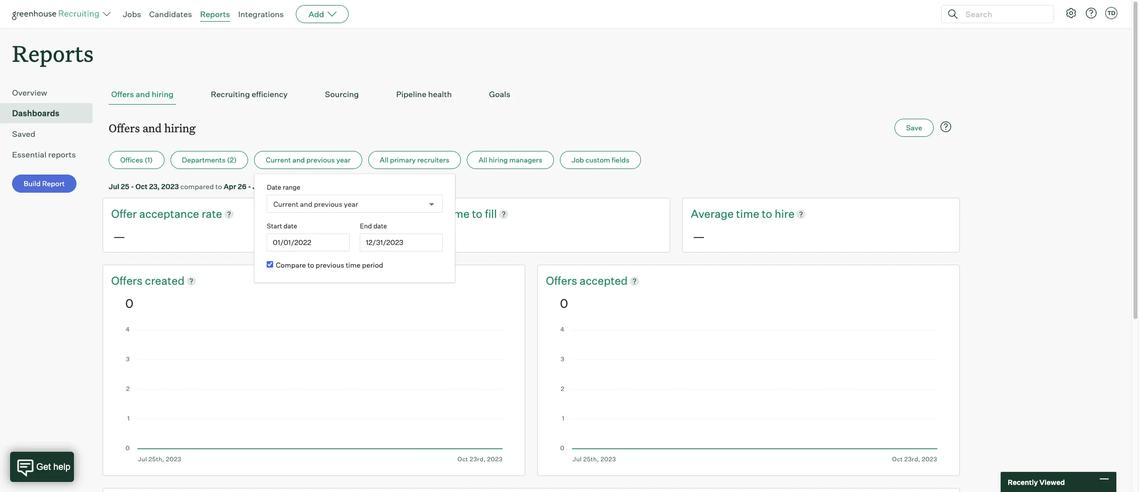 Task type: describe. For each thing, give the bounding box(es) containing it.
sourcing button
[[323, 84, 362, 105]]

compare to previous time period
[[276, 261, 384, 269]]

viewed
[[1040, 478, 1066, 487]]

rate link
[[202, 207, 222, 222]]

offer link
[[111, 207, 139, 222]]

and inside the offers and hiring button
[[136, 89, 150, 99]]

td button
[[1104, 5, 1120, 21]]

saved link
[[12, 128, 89, 140]]

primary
[[390, 156, 416, 164]]

to right "compare"
[[308, 261, 314, 269]]

to left fill
[[472, 207, 483, 221]]

offers link for created
[[111, 273, 145, 289]]

greenhouse recruiting image
[[12, 8, 103, 20]]

essential reports
[[12, 150, 76, 160]]

custom
[[586, 156, 611, 164]]

health
[[429, 89, 452, 99]]

24,
[[265, 182, 276, 191]]

accepted link
[[580, 273, 628, 289]]

average time to for hire
[[691, 207, 775, 221]]

saved
[[12, 129, 35, 139]]

job custom fields
[[572, 156, 630, 164]]

recently
[[1009, 478, 1039, 487]]

range
[[283, 183, 301, 191]]

fields
[[612, 156, 630, 164]]

add button
[[296, 5, 349, 23]]

jobs
[[123, 9, 141, 19]]

integrations link
[[238, 9, 284, 19]]

compared
[[181, 182, 214, 191]]

report
[[42, 179, 65, 188]]

xychart image for created
[[125, 327, 503, 463]]

period
[[362, 261, 384, 269]]

acceptance
[[139, 207, 199, 221]]

1 vertical spatial reports
[[12, 38, 94, 68]]

offers and hiring button
[[109, 84, 176, 105]]

hiring inside button
[[152, 89, 174, 99]]

Search text field
[[964, 7, 1045, 21]]

accepted
[[580, 274, 628, 287]]

fill
[[485, 207, 497, 221]]

1 vertical spatial offers and hiring
[[109, 120, 196, 136]]

0 horizontal spatial time
[[346, 261, 361, 269]]

offices (1)
[[120, 156, 153, 164]]

start date
[[267, 222, 297, 230]]

— for fill
[[403, 229, 415, 244]]

rate
[[202, 207, 222, 221]]

(2)
[[227, 156, 237, 164]]

jobs link
[[123, 9, 141, 19]]

pipeline health
[[396, 89, 452, 99]]

tab list containing offers and hiring
[[109, 84, 955, 105]]

pipeline
[[396, 89, 427, 99]]

1 vertical spatial year
[[344, 200, 358, 208]]

dashboards
[[12, 108, 59, 118]]

to link for fill
[[472, 207, 485, 222]]

average link for fill
[[401, 207, 447, 222]]

departments
[[182, 156, 226, 164]]

job custom fields button
[[560, 151, 642, 169]]

average for fill
[[401, 207, 444, 221]]

all primary recruiters button
[[368, 151, 461, 169]]

1 - from the left
[[131, 182, 134, 191]]

td
[[1108, 10, 1116, 17]]

recruiting efficiency
[[211, 89, 288, 99]]

recruiting efficiency button
[[208, 84, 290, 105]]

23,
[[149, 182, 160, 191]]

year inside button
[[337, 156, 351, 164]]

time link for hire
[[737, 207, 762, 222]]

25
[[121, 182, 129, 191]]

dashboards link
[[12, 107, 89, 119]]

hire
[[775, 207, 795, 221]]

current and previous year button
[[254, 151, 362, 169]]

sourcing
[[325, 89, 359, 99]]

departments (2)
[[182, 156, 237, 164]]

overview link
[[12, 87, 89, 99]]

2 vertical spatial previous
[[316, 261, 344, 269]]

efficiency
[[252, 89, 288, 99]]

current and previous year inside current and previous year button
[[266, 156, 351, 164]]

1 vertical spatial hiring
[[164, 120, 196, 136]]

td button
[[1106, 7, 1118, 19]]

created
[[145, 274, 185, 287]]

reports
[[48, 150, 76, 160]]

0 vertical spatial reports
[[200, 9, 230, 19]]

offer
[[111, 207, 137, 221]]

candidates
[[149, 9, 192, 19]]

recruiting
[[211, 89, 250, 99]]

all for all primary recruiters
[[380, 156, 389, 164]]

save
[[907, 123, 923, 132]]

and inside current and previous year button
[[293, 156, 305, 164]]

recently viewed
[[1009, 478, 1066, 487]]

time for fill
[[447, 207, 470, 221]]



Task type: locate. For each thing, give the bounding box(es) containing it.
average time to
[[401, 207, 485, 221], [691, 207, 775, 221]]

2 horizontal spatial —
[[693, 229, 705, 244]]

0 for accepted
[[560, 296, 569, 311]]

1 horizontal spatial average link
[[691, 207, 737, 222]]

all for all hiring managers
[[479, 156, 488, 164]]

0 horizontal spatial 0
[[125, 296, 134, 311]]

build report
[[24, 179, 65, 188]]

fill link
[[485, 207, 497, 222]]

01/01/2022
[[273, 238, 312, 247]]

offers link for accepted
[[546, 273, 580, 289]]

1 horizontal spatial jul
[[253, 182, 263, 191]]

offers inside button
[[111, 89, 134, 99]]

year
[[337, 156, 351, 164], [344, 200, 358, 208]]

to link
[[472, 207, 485, 222], [762, 207, 775, 222]]

save button
[[895, 119, 934, 137]]

1 average time to from the left
[[401, 207, 485, 221]]

- right "26"
[[248, 182, 251, 191]]

current
[[266, 156, 291, 164], [274, 200, 299, 208]]

1 — from the left
[[113, 229, 125, 244]]

to left hire
[[762, 207, 773, 221]]

1 offers link from the left
[[111, 273, 145, 289]]

1 to link from the left
[[472, 207, 485, 222]]

time link left fill link
[[447, 207, 472, 222]]

jul left 25
[[109, 182, 119, 191]]

jul 25 - oct 23, 2023 compared to apr 26 - jul 24, 2023
[[109, 182, 295, 191]]

job
[[572, 156, 584, 164]]

1 time link from the left
[[447, 207, 472, 222]]

1 0 from the left
[[125, 296, 134, 311]]

current down date range
[[274, 200, 299, 208]]

all inside button
[[380, 156, 389, 164]]

0 horizontal spatial average time to
[[401, 207, 485, 221]]

2 2023 from the left
[[278, 182, 295, 191]]

1 horizontal spatial -
[[248, 182, 251, 191]]

date for start date
[[284, 222, 297, 230]]

average time to for fill
[[401, 207, 485, 221]]

- right 25
[[131, 182, 134, 191]]

goals
[[489, 89, 511, 99]]

2 - from the left
[[248, 182, 251, 191]]

apr
[[224, 182, 236, 191]]

essential
[[12, 150, 46, 160]]

to left apr
[[216, 182, 222, 191]]

0 horizontal spatial all
[[380, 156, 389, 164]]

offer acceptance
[[111, 207, 202, 221]]

date right start
[[284, 222, 297, 230]]

1 horizontal spatial offers link
[[546, 273, 580, 289]]

0 horizontal spatial to link
[[472, 207, 485, 222]]

offices
[[120, 156, 143, 164]]

2 all from the left
[[479, 156, 488, 164]]

and
[[136, 89, 150, 99], [143, 120, 162, 136], [293, 156, 305, 164], [300, 200, 313, 208]]

all left managers
[[479, 156, 488, 164]]

1 horizontal spatial xychart image
[[560, 327, 938, 463]]

overview
[[12, 88, 47, 98]]

1 horizontal spatial to link
[[762, 207, 775, 222]]

26
[[238, 182, 247, 191]]

time left hire
[[737, 207, 760, 221]]

time
[[447, 207, 470, 221], [737, 207, 760, 221], [346, 261, 361, 269]]

1 horizontal spatial date
[[374, 222, 387, 230]]

end date
[[360, 222, 387, 230]]

3 — from the left
[[693, 229, 705, 244]]

1 horizontal spatial —
[[403, 229, 415, 244]]

0 vertical spatial previous
[[307, 156, 335, 164]]

0 vertical spatial current and previous year
[[266, 156, 351, 164]]

Compare to previous time period checkbox
[[267, 261, 274, 268]]

essential reports link
[[12, 149, 89, 161]]

1 horizontal spatial time link
[[737, 207, 762, 222]]

date
[[267, 183, 282, 191]]

0
[[125, 296, 134, 311], [560, 296, 569, 311]]

time for hire
[[737, 207, 760, 221]]

end
[[360, 222, 372, 230]]

0 horizontal spatial -
[[131, 182, 134, 191]]

current up date
[[266, 156, 291, 164]]

1 all from the left
[[380, 156, 389, 164]]

2023
[[161, 182, 179, 191], [278, 182, 295, 191]]

(1)
[[145, 156, 153, 164]]

start
[[267, 222, 282, 230]]

faq image
[[941, 121, 953, 133]]

0 horizontal spatial reports
[[12, 38, 94, 68]]

0 for created
[[125, 296, 134, 311]]

all hiring managers
[[479, 156, 543, 164]]

1 horizontal spatial reports
[[200, 9, 230, 19]]

2 time link from the left
[[737, 207, 762, 222]]

2 date from the left
[[374, 222, 387, 230]]

2 — from the left
[[403, 229, 415, 244]]

xychart image for accepted
[[560, 327, 938, 463]]

time link for fill
[[447, 207, 472, 222]]

date right the end
[[374, 222, 387, 230]]

offers and hiring inside button
[[111, 89, 174, 99]]

tab list
[[109, 84, 955, 105]]

average for hire
[[691, 207, 734, 221]]

1 2023 from the left
[[161, 182, 179, 191]]

current and previous year
[[266, 156, 351, 164], [274, 200, 358, 208]]

reports right candidates at top
[[200, 9, 230, 19]]

1 horizontal spatial all
[[479, 156, 488, 164]]

0 horizontal spatial —
[[113, 229, 125, 244]]

to link for hire
[[762, 207, 775, 222]]

2023 right '24,'
[[278, 182, 295, 191]]

1 vertical spatial current and previous year
[[274, 200, 358, 208]]

jul
[[109, 182, 119, 191], [253, 182, 263, 191]]

1 average from the left
[[401, 207, 444, 221]]

2 average link from the left
[[691, 207, 737, 222]]

jul left '24,'
[[253, 182, 263, 191]]

1 vertical spatial previous
[[314, 200, 343, 208]]

1 horizontal spatial 0
[[560, 296, 569, 311]]

1 horizontal spatial average time to
[[691, 207, 775, 221]]

-
[[131, 182, 134, 191], [248, 182, 251, 191]]

recruiters
[[418, 156, 450, 164]]

1 jul from the left
[[109, 182, 119, 191]]

offers and hiring
[[111, 89, 174, 99], [109, 120, 196, 136]]

all inside button
[[479, 156, 488, 164]]

2 0 from the left
[[560, 296, 569, 311]]

2 to link from the left
[[762, 207, 775, 222]]

hire link
[[775, 207, 795, 222]]

to
[[216, 182, 222, 191], [472, 207, 483, 221], [762, 207, 773, 221], [308, 261, 314, 269]]

average link for hire
[[691, 207, 737, 222]]

— for hire
[[693, 229, 705, 244]]

date range
[[267, 183, 301, 191]]

previous inside button
[[307, 156, 335, 164]]

1 horizontal spatial time
[[447, 207, 470, 221]]

current and previous year down range
[[274, 200, 358, 208]]

previous
[[307, 156, 335, 164], [314, 200, 343, 208], [316, 261, 344, 269]]

1 horizontal spatial 2023
[[278, 182, 295, 191]]

1 horizontal spatial average
[[691, 207, 734, 221]]

1 vertical spatial current
[[274, 200, 299, 208]]

departments (2) button
[[170, 151, 248, 169]]

2 average from the left
[[691, 207, 734, 221]]

all
[[380, 156, 389, 164], [479, 156, 488, 164]]

time left period in the left of the page
[[346, 261, 361, 269]]

0 horizontal spatial offers link
[[111, 273, 145, 289]]

created link
[[145, 273, 185, 289]]

build
[[24, 179, 41, 188]]

0 horizontal spatial jul
[[109, 182, 119, 191]]

2023 right the 23,
[[161, 182, 179, 191]]

build report button
[[12, 175, 76, 193]]

0 horizontal spatial date
[[284, 222, 297, 230]]

oct
[[136, 182, 148, 191]]

reports down greenhouse recruiting image
[[12, 38, 94, 68]]

0 horizontal spatial 2023
[[161, 182, 179, 191]]

0 vertical spatial offers and hiring
[[111, 89, 174, 99]]

—
[[113, 229, 125, 244], [403, 229, 415, 244], [693, 229, 705, 244]]

2 horizontal spatial time
[[737, 207, 760, 221]]

time link
[[447, 207, 472, 222], [737, 207, 762, 222]]

offers link
[[111, 273, 145, 289], [546, 273, 580, 289]]

acceptance link
[[139, 207, 202, 222]]

0 horizontal spatial average link
[[401, 207, 447, 222]]

time left fill
[[447, 207, 470, 221]]

current inside current and previous year button
[[266, 156, 291, 164]]

1 date from the left
[[284, 222, 297, 230]]

configure image
[[1066, 7, 1078, 19]]

compare
[[276, 261, 306, 269]]

all primary recruiters
[[380, 156, 450, 164]]

2 offers link from the left
[[546, 273, 580, 289]]

candidates link
[[149, 9, 192, 19]]

0 vertical spatial year
[[337, 156, 351, 164]]

2 jul from the left
[[253, 182, 263, 191]]

2 xychart image from the left
[[560, 327, 938, 463]]

0 vertical spatial current
[[266, 156, 291, 164]]

add
[[309, 9, 324, 19]]

pipeline health button
[[394, 84, 455, 105]]

0 horizontal spatial xychart image
[[125, 327, 503, 463]]

0 horizontal spatial time link
[[447, 207, 472, 222]]

goals button
[[487, 84, 513, 105]]

offices (1) button
[[109, 151, 164, 169]]

reports link
[[200, 9, 230, 19]]

reports
[[200, 9, 230, 19], [12, 38, 94, 68]]

0 vertical spatial hiring
[[152, 89, 174, 99]]

current and previous year up range
[[266, 156, 351, 164]]

0 horizontal spatial average
[[401, 207, 444, 221]]

all left primary
[[380, 156, 389, 164]]

average link
[[401, 207, 447, 222], [691, 207, 737, 222]]

2 average time to from the left
[[691, 207, 775, 221]]

date for end date
[[374, 222, 387, 230]]

time link left hire link
[[737, 207, 762, 222]]

managers
[[510, 156, 543, 164]]

all hiring managers button
[[467, 151, 554, 169]]

xychart image
[[125, 327, 503, 463], [560, 327, 938, 463]]

1 xychart image from the left
[[125, 327, 503, 463]]

12/31/2023
[[366, 238, 404, 247]]

hiring inside button
[[489, 156, 508, 164]]

2 vertical spatial hiring
[[489, 156, 508, 164]]

1 average link from the left
[[401, 207, 447, 222]]

integrations
[[238, 9, 284, 19]]



Task type: vqa. For each thing, say whether or not it's contained in the screenshot.
2nd time link from the right
yes



